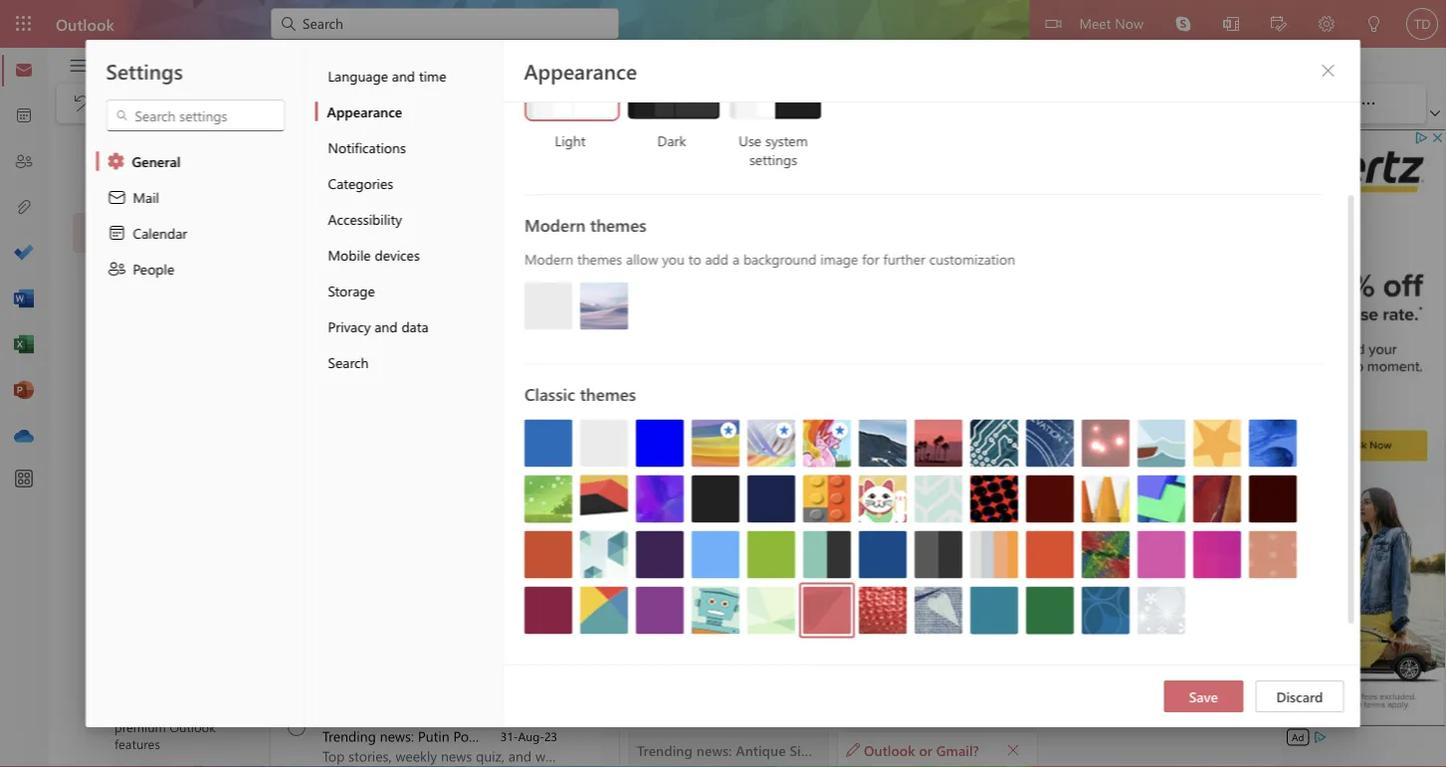 Task type: vqa. For each thing, say whether or not it's contained in the screenshot.
"Clipboard" group
yes



Task type: locate. For each thing, give the bounding box(es) containing it.
0 vertical spatial select a conversation checkbox
[[275, 259, 323, 302]]

0 vertical spatial outlook
[[56, 13, 114, 34]]

2 vertical spatial microsoft
[[323, 707, 381, 726]]

search
[[328, 353, 369, 371]]

2 vertical spatial bing
[[385, 707, 412, 726]]

trending for trending news: should supreme court disqualify trump from… and more
[[323, 529, 378, 548]]

modern up trending news: antique singer sewing machine values & what… and more
[[524, 250, 573, 269]]

0 vertical spatial themes
[[590, 213, 646, 236]]

outlook left or
[[864, 741, 915, 759]]

themes up the allow
[[590, 213, 646, 236]]

format
[[454, 54, 498, 72]]

search button
[[315, 344, 503, 380]]

2 vertical spatial microsoft bing
[[323, 707, 412, 726]]

6  from the top
[[288, 601, 306, 619]]

1 vertical spatial 
[[289, 279, 305, 295]]

 inside select a conversation checkbox
[[289, 279, 305, 295]]

temu
[[323, 187, 357, 205], [323, 207, 357, 225]]

junk
[[146, 264, 174, 282]]

1 modern from the top
[[524, 213, 585, 236]]

0 vertical spatial appearance
[[524, 57, 637, 85]]

2 horizontal spatial outlook
[[864, 741, 915, 759]]

2 horizontal spatial  button
[[381, 90, 397, 117]]

23 right 07- on the left bottom of the page
[[544, 531, 558, 547]]

 button
[[525, 88, 564, 119]]

0 vertical spatial to
[[688, 250, 701, 269]]

and left time
[[392, 66, 415, 85]]

 button down message button
[[319, 90, 335, 117]]

trending left putin
[[323, 727, 376, 746]]

legendary monsters quiz
[[323, 368, 477, 386]]

appearance tab panel
[[504, 0, 1360, 728]]

2 vertical spatial select a conversation checkbox
[[275, 699, 323, 742]]

accessibility button
[[315, 201, 503, 237]]

0 vertical spatial temu
[[323, 187, 357, 205]]

excel image
[[14, 336, 34, 355]]

you
[[662, 250, 684, 269]]

microsoft bing for trending news: putin powerless to complain about china… and more
[[323, 707, 412, 726]]

1 microsoft bing from the top
[[323, 267, 412, 286]]

0 vertical spatial tree
[[73, 125, 233, 173]]

outlook
[[56, 13, 114, 34], [169, 719, 216, 736], [864, 741, 915, 759]]

3 select a conversation checkbox from the top
[[275, 699, 323, 742]]


[[288, 146, 306, 164], [288, 279, 306, 297], [288, 359, 306, 377], [288, 440, 306, 458], [288, 521, 306, 539], [288, 601, 306, 619], [288, 719, 306, 737]]

3 bing from the top
[[385, 707, 412, 726]]

now
[[1115, 13, 1144, 32]]


[[106, 151, 126, 171]]

ad left set your advertising preferences 'image'
[[1292, 731, 1305, 744]]

options
[[620, 54, 668, 72]]

 down 
[[93, 184, 109, 200]]

premium outlook features
[[114, 719, 216, 753]]

to left complain
[[517, 727, 530, 746]]

inbox up categories
[[323, 143, 363, 164]]

1 vertical spatial news:
[[382, 529, 418, 548]]

 tree item
[[73, 213, 233, 253]]

antique
[[418, 287, 466, 306]]


[[846, 743, 860, 757]]

outlook inside 'premium outlook features'
[[169, 719, 216, 736]]

1 bing from the top
[[385, 267, 412, 286]]


[[289, 146, 305, 162], [289, 279, 305, 295]]

select a conversation checkbox for trending news: antique singer sewing machine values & what… and more
[[275, 259, 323, 302]]

use
[[739, 132, 761, 150]]

modern themes list box
[[524, 283, 1323, 338]]

powerless
[[453, 727, 514, 746]]

select a conversation checkbox left 'storage'
[[275, 259, 323, 302]]

5  from the top
[[288, 521, 306, 539]]

 button down 
[[83, 173, 116, 210]]

 button
[[485, 88, 525, 119]]

modern
[[524, 213, 585, 236], [524, 250, 573, 269]]

time
[[419, 66, 446, 85]]

1 vertical spatial inbox
[[146, 224, 182, 242]]

news: left the should
[[382, 529, 418, 548]]

more right the china… at the bottom left of the page
[[714, 727, 746, 746]]

1  from the top
[[288, 146, 306, 164]]

and right the what…
[[722, 287, 745, 306]]


[[535, 94, 555, 113]]

 inside select all messages 'option'
[[289, 146, 305, 162]]

0 vertical spatial modern
[[524, 213, 585, 236]]

1 vertical spatial tree
[[73, 213, 233, 768]]

themes down modern themes
[[577, 250, 622, 269]]

2 horizontal spatial 
[[383, 98, 395, 110]]

2 modern from the top
[[524, 250, 573, 269]]

 right the gmail?
[[1007, 743, 1020, 757]]

appearance heading
[[524, 57, 637, 85]]

news: for antique
[[380, 287, 414, 306]]

sewing
[[513, 287, 557, 306]]

microsoft bing for legendary monsters quiz
[[323, 348, 412, 366]]

and right the china… at the bottom left of the page
[[687, 727, 710, 746]]

0 horizontal spatial ad
[[514, 189, 527, 203]]

should
[[421, 529, 466, 548]]

bing for quiz
[[385, 348, 412, 366]]

0 vertical spatial 
[[1321, 63, 1337, 79]]

 inside reading pane main content
[[1007, 743, 1020, 757]]

temu clearance only today - insanely low prices
[[323, 207, 632, 225]]

news:
[[380, 287, 414, 306], [382, 529, 418, 548], [380, 727, 414, 746]]

application
[[0, 0, 1447, 768]]

1 vertical spatial outlook
[[169, 719, 216, 736]]

trending up privacy
[[323, 287, 376, 306]]

2 microsoft from the top
[[323, 348, 381, 366]]

 tree item
[[73, 253, 233, 293]]

1 horizontal spatial  button
[[1313, 55, 1345, 87]]

to for modern themes
[[688, 250, 701, 269]]

basic text group
[[207, 84, 1038, 123]]

0 horizontal spatial inbox
[[146, 224, 182, 242]]


[[107, 187, 127, 207]]

mobile devices button
[[315, 237, 503, 273]]

accessibility
[[328, 210, 402, 228]]

2  from the top
[[289, 279, 305, 295]]

 inside folders tree item
[[93, 184, 109, 200]]

 button
[[959, 88, 999, 119]]

to left hear
[[694, 362, 707, 381]]

23 for putin
[[545, 729, 558, 745]]

clearance
[[361, 207, 422, 225]]

mail image
[[14, 61, 34, 81]]

1 vertical spatial select a conversation checkbox
[[275, 420, 323, 463]]

appearance up 
[[524, 57, 637, 85]]

2 vertical spatial more
[[714, 727, 746, 746]]

0 vertical spatial select a conversation checkbox
[[275, 339, 323, 382]]

0 horizontal spatial  button
[[83, 173, 116, 210]]

 left 'storage'
[[289, 279, 305, 295]]

inbox
[[323, 143, 363, 164], [146, 224, 182, 242]]

select a conversation checkbox up select a conversation option
[[275, 501, 323, 544]]

1 horizontal spatial 
[[321, 98, 333, 110]]

1 vertical spatial microsoft
[[323, 348, 381, 366]]

2 tree from the top
[[73, 213, 233, 768]]

add
[[705, 250, 728, 269]]

1 vertical spatial modern
[[524, 250, 573, 269]]

0 horizontal spatial 
[[1007, 743, 1020, 757]]

modern right -
[[524, 213, 585, 236]]

2 vertical spatial outlook
[[864, 741, 915, 759]]

trending news: putin powerless to complain about china… and more
[[323, 727, 746, 746]]

1  from the top
[[289, 146, 305, 162]]

1 vertical spatial bing
[[385, 348, 412, 366]]

1 vertical spatial to
[[694, 362, 707, 381]]

trending up select a conversation option
[[323, 529, 378, 548]]

tree
[[73, 125, 233, 173], [73, 213, 233, 768]]

and left data
[[375, 317, 398, 336]]

1 vertical spatial microsoft bing
[[323, 348, 412, 366]]

image
[[820, 250, 858, 269]]

premium
[[114, 719, 166, 736]]

08-
[[501, 450, 519, 466]]

increase indent image
[[831, 94, 871, 113]]

0 vertical spatial 
[[289, 146, 305, 162]]

Select a conversation checkbox
[[275, 259, 323, 302], [275, 501, 323, 544]]

1 vertical spatial more
[[752, 529, 785, 548]]

 inside 'appearance' tab panel
[[1321, 63, 1337, 79]]

more
[[749, 287, 781, 306], [752, 529, 785, 548], [714, 727, 746, 746]]

06-sep-23
[[503, 611, 558, 627]]

1 vertical spatial trending
[[323, 529, 378, 548]]

more right the from…
[[752, 529, 785, 548]]

2 select a conversation checkbox from the top
[[275, 501, 323, 544]]

23 left machine
[[545, 289, 558, 305]]

storage
[[328, 281, 375, 300]]

0 vertical spatial ad
[[514, 189, 527, 203]]

1 horizontal spatial  button
[[319, 90, 335, 117]]

 for microsoft bing
[[289, 279, 305, 295]]

modern for modern themes allow you to add a background image for further customization
[[524, 250, 573, 269]]

1 vertical spatial themes
[[577, 250, 622, 269]]

tree containing 
[[73, 213, 233, 768]]

to right the you
[[688, 250, 701, 269]]

1 vertical spatial appearance
[[327, 102, 402, 120]]

 button down language and time
[[381, 90, 397, 117]]


[[969, 94, 989, 113]]

1 horizontal spatial inbox
[[323, 143, 363, 164]]

and inside "button"
[[375, 317, 398, 336]]

23
[[545, 289, 558, 305], [545, 369, 558, 385], [544, 450, 558, 466], [544, 531, 558, 547], [545, 611, 558, 627], [545, 729, 558, 745]]

document
[[0, 0, 1447, 768]]

2 vertical spatial to
[[517, 727, 530, 746]]

view button
[[167, 48, 227, 79]]

0 vertical spatial trending
[[323, 287, 376, 306]]

temu for temu
[[323, 187, 357, 205]]

1 microsoft from the top
[[323, 267, 381, 286]]

0 vertical spatial more
[[749, 287, 781, 306]]

appearance up notifications
[[327, 102, 402, 120]]

view
[[182, 54, 212, 72]]

1 select a conversation checkbox from the top
[[275, 259, 323, 302]]

08-sep-23
[[501, 450, 558, 466]]

 for  button associated with basic text group
[[321, 98, 333, 110]]

1 horizontal spatial 
[[1321, 63, 1337, 79]]

 for right  button
[[383, 98, 395, 110]]

temu up accessibility
[[323, 187, 357, 205]]

outlook banner
[[0, 0, 1447, 48]]

 button for basic text group
[[319, 90, 335, 117]]

1 temu from the top
[[323, 187, 357, 205]]

 inside select a conversation option
[[288, 601, 306, 619]]

temu down categories
[[323, 207, 357, 225]]

 inside select all messages 'option'
[[288, 146, 306, 164]]

2 vertical spatial trending
[[323, 727, 376, 746]]

test
[[640, 403, 669, 423]]

excited to hear back from you!
[[640, 362, 846, 381]]

document containing settings
[[0, 0, 1447, 768]]

0 horizontal spatial 
[[93, 184, 109, 200]]

1 vertical spatial select a conversation checkbox
[[275, 501, 323, 544]]

1 horizontal spatial ad
[[1292, 731, 1305, 744]]

powerpoint image
[[14, 381, 34, 401]]

themes for classic themes
[[580, 383, 636, 406]]

2 vertical spatial news:
[[380, 727, 414, 746]]

0 vertical spatial inbox
[[323, 143, 363, 164]]

set your advertising preferences image
[[1313, 730, 1328, 746]]

1 vertical spatial temu
[[323, 207, 357, 225]]

news: up privacy and data "button"
[[380, 287, 414, 306]]

discard button
[[1256, 681, 1345, 713]]

 button right the gmail?
[[1000, 736, 1027, 764]]

sep-
[[520, 289, 545, 305], [520, 369, 545, 385], [519, 450, 544, 466], [519, 531, 544, 547], [520, 611, 545, 627]]

inbox right the 
[[146, 224, 182, 242]]


[[107, 223, 127, 243]]

 button for folders tree item at top
[[83, 173, 116, 210]]

calendar image
[[14, 107, 34, 126]]

inbox inside 'inbox '
[[323, 143, 363, 164]]

 down language and time
[[383, 98, 395, 110]]

2 bing from the top
[[385, 348, 412, 366]]


[[672, 94, 692, 113]]

more down the modern themes allow you to add a background image for further customization
[[749, 287, 781, 306]]

0 horizontal spatial  button
[[1000, 736, 1027, 764]]

message list list box
[[271, 177, 785, 768]]

dialog
[[0, 0, 1447, 768]]

tags group
[[1260, 84, 1340, 123]]

more for trending news: should supreme court disqualify trump from… and more
[[752, 529, 785, 548]]

to inside modern themes element
[[688, 250, 701, 269]]

news: left putin
[[380, 727, 414, 746]]

outlook up  button
[[56, 13, 114, 34]]

trending for trending news: antique singer sewing machine values & what… and more
[[323, 287, 376, 306]]

23 right 31-
[[545, 729, 558, 745]]

1 trending from the top
[[323, 287, 376, 306]]

ad up the insanely
[[514, 189, 527, 203]]

draw button
[[542, 48, 604, 79]]

outlook right premium
[[169, 719, 216, 736]]

 button up 
[[1313, 55, 1345, 87]]

outlook inside reading pane main content
[[864, 741, 915, 759]]

 button inside folders tree item
[[83, 173, 116, 210]]

dialog containing settings
[[0, 0, 1447, 768]]

3 microsoft bing from the top
[[323, 707, 412, 726]]

1 vertical spatial 
[[1007, 743, 1020, 757]]

complain
[[534, 727, 593, 746]]

23 right 13- at the left of the page
[[545, 369, 558, 385]]

1 horizontal spatial appearance
[[524, 57, 637, 85]]

only
[[426, 207, 455, 225]]

 calendar
[[107, 223, 187, 243]]


[[534, 146, 554, 166]]

3 trending from the top
[[323, 727, 376, 746]]

0 vertical spatial microsoft
[[323, 267, 381, 286]]

microsoft bing for trending news: antique singer sewing machine values & what… and more
[[323, 267, 412, 286]]

 button
[[158, 88, 198, 119]]

to inside message list list box
[[517, 727, 530, 746]]

Select all messages checkbox
[[283, 141, 311, 169]]

microsoft
[[323, 267, 381, 286], [323, 348, 381, 366], [323, 707, 381, 726]]

0 horizontal spatial outlook
[[56, 13, 114, 34]]

word image
[[14, 290, 34, 310]]

1 vertical spatial  button
[[1000, 736, 1027, 764]]

temu for temu clearance only today - insanely low prices
[[323, 207, 357, 225]]

0 vertical spatial news:
[[380, 287, 414, 306]]

numbering image
[[752, 94, 791, 113]]

Select a conversation checkbox
[[275, 339, 323, 382], [275, 420, 323, 463], [275, 699, 323, 742]]

excited
[[640, 362, 690, 381]]

0 vertical spatial microsoft bing
[[323, 267, 412, 286]]

0 horizontal spatial appearance
[[327, 102, 402, 120]]

tab list
[[99, 48, 684, 79]]

 up temu icon
[[289, 146, 305, 162]]

email
[[178, 264, 211, 282]]

2 microsoft bing from the top
[[323, 348, 412, 366]]

2 vertical spatial themes
[[580, 383, 636, 406]]

appearance button
[[315, 94, 503, 129]]

categories
[[328, 174, 393, 192]]

bing for putin
[[385, 707, 412, 726]]

0 vertical spatial  button
[[1313, 55, 1345, 87]]

themes left test
[[580, 383, 636, 406]]

06-
[[503, 611, 520, 627]]

microsoft bing
[[323, 267, 412, 286], [323, 348, 412, 366], [323, 707, 412, 726]]

clipboard group
[[61, 84, 198, 123]]

 down message button
[[321, 98, 333, 110]]

you!
[[817, 362, 846, 381]]

trending news: antique singer sewing machine values & what… and more
[[323, 287, 781, 306]]


[[115, 109, 129, 122]]

1 select a conversation checkbox from the top
[[275, 339, 323, 382]]

appearance
[[524, 57, 637, 85], [327, 102, 402, 120]]

 outlook or gmail?
[[846, 741, 979, 759]]

 up 
[[1321, 63, 1337, 79]]

1 horizontal spatial outlook
[[169, 719, 216, 736]]

 button inside reading pane main content
[[1000, 736, 1027, 764]]

23 for antique
[[545, 289, 558, 305]]

themes for modern themes
[[590, 213, 646, 236]]

include group
[[1105, 84, 1251, 123]]

14-sep-23
[[503, 289, 558, 305]]

2 trending from the top
[[323, 529, 378, 548]]

modern themes element
[[524, 250, 1323, 338]]

values
[[617, 287, 657, 306]]

2 temu from the top
[[323, 207, 357, 225]]


[[1310, 94, 1330, 113]]

0 vertical spatial bing
[[385, 267, 412, 286]]

 for  button to the right
[[1321, 63, 1337, 79]]

3 microsoft from the top
[[323, 707, 381, 726]]



Task type: describe. For each thing, give the bounding box(es) containing it.
files image
[[14, 198, 34, 218]]

Add a subject text field
[[628, 247, 1098, 279]]

meet now
[[1080, 13, 1144, 32]]

sep- for quiz
[[520, 369, 545, 385]]

insert button
[[373, 48, 437, 79]]

classic themes
[[524, 383, 636, 406]]


[[1270, 94, 1290, 113]]

theme list box
[[524, 420, 1323, 643]]

format text
[[454, 54, 525, 72]]

people image
[[14, 152, 34, 172]]

notifications
[[328, 138, 406, 156]]

to for microsoft bing
[[517, 727, 530, 746]]

features
[[114, 735, 160, 753]]

settings heading
[[106, 57, 183, 85]]

premium features image
[[90, 687, 104, 701]]

13-
[[503, 369, 520, 385]]

news: for should
[[382, 529, 418, 548]]

and inside button
[[392, 66, 415, 85]]

 button
[[366, 138, 398, 170]]

machine
[[561, 287, 614, 306]]

31-
[[501, 729, 518, 745]]

from…
[[679, 529, 720, 548]]

privacy and data
[[328, 317, 429, 336]]

news: for putin
[[380, 727, 414, 746]]

23 for should
[[544, 531, 558, 547]]

outlook for features
[[169, 719, 216, 736]]

microsoft for legendary monsters quiz
[[323, 348, 381, 366]]

legendary
[[323, 368, 387, 386]]

save
[[1189, 687, 1219, 706]]

general
[[132, 152, 181, 170]]

 for inbox
[[289, 146, 305, 162]]

themes for modern themes allow you to add a background image for further customization
[[577, 250, 622, 269]]

privacy and data button
[[315, 309, 503, 344]]

system
[[765, 132, 808, 150]]

select a conversation checkbox for trending news: should supreme court disqualify trump from… and more
[[275, 501, 323, 544]]

modern themes allow you to add a background image for further customization
[[524, 250, 1015, 269]]

people
[[133, 259, 175, 278]]

what…
[[675, 287, 718, 306]]


[[107, 259, 127, 279]]

about
[[597, 727, 635, 746]]

inbox 
[[323, 143, 392, 164]]

sep- for should
[[519, 531, 544, 547]]

7  from the top
[[288, 719, 306, 737]]


[[495, 94, 515, 113]]

more for trending news: putin powerless to complain about china… and more
[[714, 727, 746, 746]]

 mail
[[107, 187, 159, 207]]

reading pane main content
[[620, 124, 1282, 768]]

categories button
[[315, 165, 503, 201]]

tab list containing home
[[99, 48, 684, 79]]

ad inside message list list box
[[514, 189, 527, 203]]

insanely
[[510, 207, 562, 225]]

07-sep-23
[[502, 531, 558, 547]]

2 select a conversation checkbox from the top
[[275, 420, 323, 463]]

1 vertical spatial ad
[[1292, 731, 1305, 744]]

microsoft for trending news: antique singer sewing machine values & what… and more
[[323, 267, 381, 286]]

inbox heading
[[323, 132, 398, 176]]

select a conversation checkbox for legendary monsters quiz
[[275, 339, 323, 382]]

language and time
[[328, 66, 446, 85]]

singer
[[470, 287, 509, 306]]


[[415, 94, 435, 113]]

 button
[[1300, 88, 1340, 119]]

mobile
[[328, 245, 371, 264]]

modern for modern themes
[[524, 213, 585, 236]]

3  from the top
[[288, 359, 306, 377]]

appearance inside button
[[327, 102, 402, 120]]

and right the from…
[[724, 529, 748, 548]]

 junk email
[[118, 263, 211, 283]]

2  from the top
[[288, 279, 306, 297]]

language and time button
[[315, 58, 503, 94]]

gmail?
[[937, 741, 979, 759]]

putin
[[418, 727, 450, 746]]

left-rail-appbar navigation
[[4, 48, 44, 460]]

4  from the top
[[288, 440, 306, 458]]


[[68, 55, 89, 76]]

temu image
[[280, 190, 312, 222]]

select a conversation checkbox for trending news: putin powerless to complain about china… and more
[[275, 699, 323, 742]]

microsoft for trending news: putin powerless to complain about china… and more
[[323, 707, 381, 726]]

hear
[[711, 362, 742, 381]]

1 tree from the top
[[73, 125, 233, 173]]

data
[[402, 317, 429, 336]]

onedrive image
[[14, 427, 34, 447]]

23 right 08-
[[544, 450, 558, 466]]

message
[[302, 54, 357, 72]]

insert
[[388, 54, 422, 72]]

china…
[[638, 727, 683, 746]]

text
[[502, 54, 525, 72]]

low
[[565, 207, 591, 225]]

14-
[[503, 289, 520, 305]]

23 right 06-
[[545, 611, 558, 627]]

 button
[[662, 88, 702, 119]]

Select a conversation checkbox
[[275, 581, 323, 624]]

settings tab list
[[86, 40, 305, 728]]

from
[[782, 362, 814, 381]]

message list section
[[271, 127, 785, 768]]

23 for quiz
[[545, 369, 558, 385]]

07-
[[502, 531, 519, 547]]

bing for antique
[[385, 267, 412, 286]]

draw
[[557, 54, 589, 72]]

 for  button inside reading pane main content
[[1007, 743, 1020, 757]]

appearance inside tab panel
[[524, 57, 637, 85]]

sep- for antique
[[520, 289, 545, 305]]

bullets image
[[712, 94, 752, 113]]

to do image
[[14, 244, 34, 264]]


[[118, 223, 138, 243]]

options button
[[605, 48, 683, 79]]

 for  button inside the folders tree item
[[93, 184, 109, 200]]

Message body, press Alt+F10 to exit text field
[[640, 304, 1250, 580]]

trump
[[634, 529, 675, 548]]

Search settings search field
[[129, 106, 264, 125]]

mail
[[133, 188, 159, 206]]

supreme
[[469, 529, 526, 548]]

for
[[862, 250, 879, 269]]

background
[[743, 250, 816, 269]]


[[372, 144, 392, 164]]

light
[[555, 132, 585, 150]]

outlook for or
[[864, 741, 915, 759]]

13-sep-23
[[503, 369, 558, 385]]

privacy
[[328, 317, 371, 336]]

save button
[[1164, 681, 1244, 713]]

aug-
[[518, 729, 545, 745]]

 button
[[59, 49, 99, 83]]


[[1046, 16, 1062, 32]]

outlook inside banner
[[56, 13, 114, 34]]

more apps image
[[14, 470, 34, 490]]

customization
[[929, 250, 1015, 269]]

further
[[883, 250, 925, 269]]

 people
[[107, 259, 175, 279]]

back
[[745, 362, 778, 381]]

calendar
[[133, 224, 187, 242]]


[[118, 263, 138, 283]]

inbox inside  inbox
[[146, 224, 182, 242]]

application containing settings
[[0, 0, 1447, 768]]

folders tree item
[[73, 173, 233, 213]]

trending for trending news: putin powerless to complain about china… and more
[[323, 727, 376, 746]]

storage button
[[315, 273, 503, 309]]

decrease indent image
[[791, 94, 831, 113]]

to inside text box
[[694, 362, 707, 381]]



